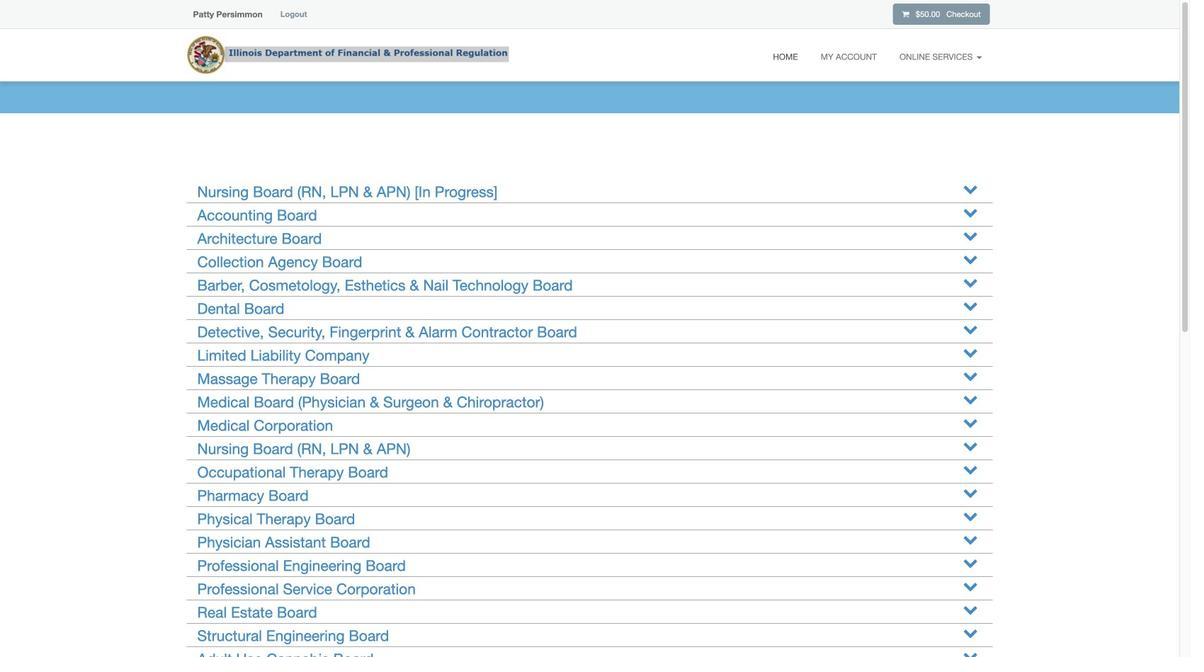 Task type: describe. For each thing, give the bounding box(es) containing it.
5 chevron down image from the top
[[963, 392, 978, 407]]

6 chevron down image from the top
[[963, 415, 978, 430]]

7 chevron down image from the top
[[963, 439, 978, 453]]

9 chevron down image from the top
[[963, 579, 978, 594]]

illinois department of financial and professional regulation image
[[186, 32, 509, 77]]

8 chevron down image from the top
[[963, 509, 978, 524]]

2 chevron down image from the top
[[963, 205, 978, 220]]

6 chevron down image from the top
[[963, 462, 978, 477]]

2 chevron down image from the top
[[963, 298, 978, 313]]

10 chevron down image from the top
[[963, 626, 978, 640]]

shopping cart image
[[902, 10, 909, 18]]

4 chevron down image from the top
[[963, 275, 978, 290]]



Task type: vqa. For each thing, say whether or not it's contained in the screenshot.
12th chevron down icon from the top of the page
yes



Task type: locate. For each thing, give the bounding box(es) containing it.
9 chevron down image from the top
[[963, 555, 978, 570]]

5 chevron down image from the top
[[963, 345, 978, 360]]

4 chevron down image from the top
[[963, 368, 978, 383]]

7 chevron down image from the top
[[963, 485, 978, 500]]

10 chevron down image from the top
[[963, 602, 978, 617]]

chevron down image
[[963, 228, 978, 243], [963, 298, 978, 313], [963, 322, 978, 337], [963, 368, 978, 383], [963, 392, 978, 407], [963, 415, 978, 430], [963, 439, 978, 453], [963, 532, 978, 547], [963, 579, 978, 594], [963, 626, 978, 640], [963, 649, 978, 657]]

1 chevron down image from the top
[[963, 181, 978, 196]]

chevron down image
[[963, 181, 978, 196], [963, 205, 978, 220], [963, 252, 978, 266], [963, 275, 978, 290], [963, 345, 978, 360], [963, 462, 978, 477], [963, 485, 978, 500], [963, 509, 978, 524], [963, 555, 978, 570], [963, 602, 978, 617]]

1 chevron down image from the top
[[963, 228, 978, 243]]

8 chevron down image from the top
[[963, 532, 978, 547]]

11 chevron down image from the top
[[963, 649, 978, 657]]

3 chevron down image from the top
[[963, 322, 978, 337]]

3 chevron down image from the top
[[963, 252, 978, 266]]



